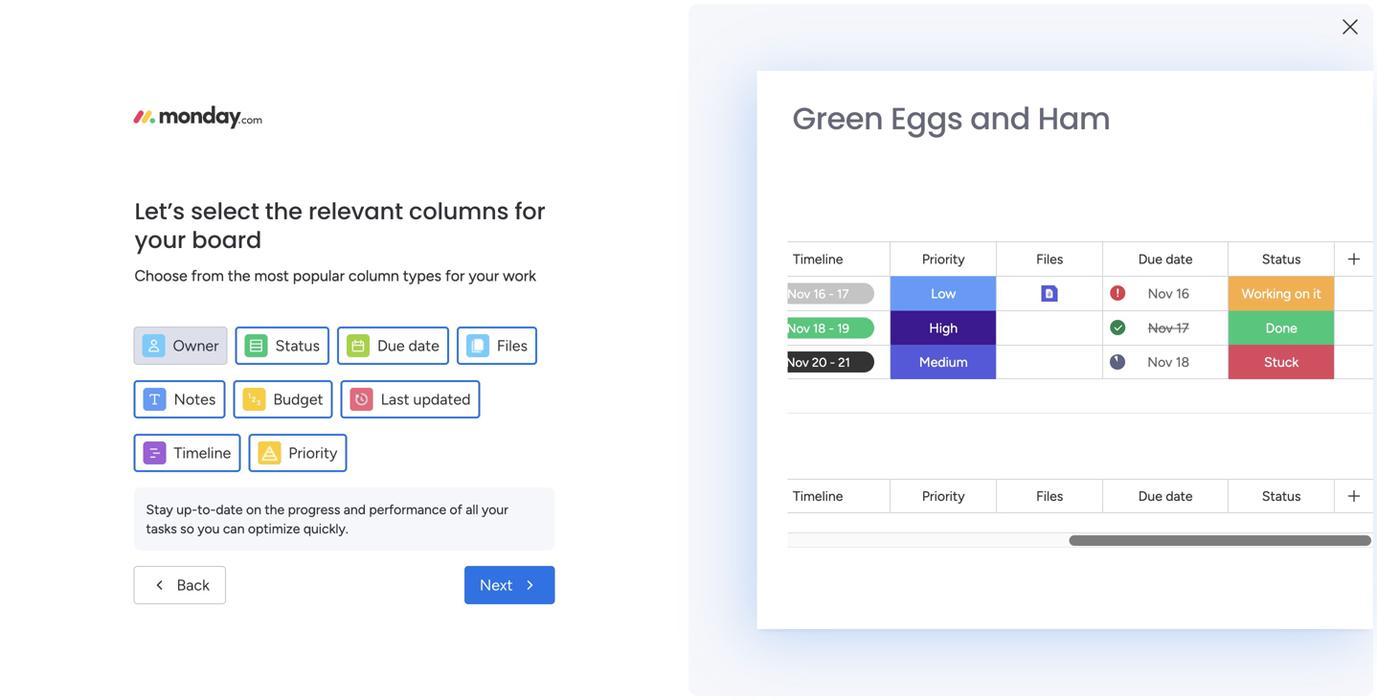 Task type: vqa. For each thing, say whether or not it's contained in the screenshot.
the topmost 'Priority'
yes



Task type: describe. For each thing, give the bounding box(es) containing it.
workflow
[[1151, 602, 1214, 620]]

in
[[1218, 602, 1230, 620]]

please confirm your email address: samiamgreeneggsnham27@gmail.com
[[323, 11, 797, 28]]

your inside stay up-to-date on the progress and performance of all your tasks so you can optimize quickly.
[[482, 502, 509, 518]]

circle o image for invite
[[1090, 292, 1103, 306]]

apps image
[[1168, 52, 1187, 71]]

most
[[254, 267, 289, 285]]

team
[[1149, 290, 1183, 307]]

notifications
[[1214, 265, 1297, 282]]

quickly.
[[304, 521, 349, 537]]

status button
[[235, 327, 330, 365]]

join this workspace to create content.
[[34, 317, 210, 355]]

on
[[246, 502, 262, 518]]

app
[[1225, 339, 1252, 356]]

2 vertical spatial timeline
[[793, 488, 844, 504]]

email for change email address
[[970, 11, 1004, 28]]

optimize
[[248, 521, 300, 537]]

change email address
[[916, 11, 1058, 28]]

updated
[[413, 390, 471, 409]]

from
[[191, 267, 224, 285]]

change email address link
[[916, 11, 1058, 28]]

choose
[[135, 267, 188, 285]]

you
[[198, 521, 220, 537]]

invite
[[1110, 290, 1145, 307]]

the for relevant
[[265, 195, 303, 228]]

2 vertical spatial files
[[1037, 488, 1064, 504]]

profile
[[1177, 314, 1218, 331]]

mobile
[[1178, 339, 1222, 356]]

date inside button
[[409, 337, 440, 355]]

1 vertical spatial workspace
[[503, 421, 567, 437]]

progress
[[288, 502, 340, 518]]

your
[[1159, 241, 1188, 258]]

undefined column icon image for priority
[[258, 442, 281, 465]]

join
[[146, 387, 168, 403]]

logo image
[[134, 106, 262, 129]]

stay up-to-date on the progress and performance of all your tasks so you can optimize quickly.
[[146, 502, 509, 537]]

0 vertical spatial files
[[1037, 251, 1064, 267]]

recently visited
[[323, 195, 451, 216]]

1 vertical spatial for
[[445, 267, 465, 285]]

green eggs and ham
[[793, 97, 1111, 140]]

update
[[323, 495, 381, 516]]

resend
[[816, 11, 863, 28]]

request
[[77, 387, 126, 403]]

0 vertical spatial priority
[[923, 251, 965, 267]]

choose from the most popular column types for your work
[[135, 267, 537, 285]]

next
[[480, 576, 513, 595]]

timeline button
[[134, 434, 241, 472]]

confirm
[[368, 11, 418, 28]]

performance
[[369, 502, 447, 518]]

due inside button
[[377, 337, 405, 355]]

browse
[[22, 191, 66, 207]]

help image
[[1257, 52, 1276, 71]]

your inside let's select the relevant columns for your board
[[135, 224, 186, 256]]

explore
[[1144, 667, 1195, 685]]

create
[[172, 317, 210, 333]]

open update feed (inbox) image
[[296, 494, 319, 517]]

owner button
[[134, 327, 228, 365]]

column
[[349, 267, 399, 285]]

back
[[177, 576, 210, 595]]

last updated button
[[341, 380, 481, 419]]

management
[[403, 390, 496, 408]]

complete profile link
[[1090, 312, 1349, 334]]

date inside stay up-to-date on the progress and performance of all your tasks so you can optimize quickly.
[[216, 502, 243, 518]]

please
[[323, 11, 364, 28]]

search everything image
[[1215, 52, 1234, 71]]

so
[[180, 521, 194, 537]]

2 vertical spatial status
[[1263, 488, 1302, 504]]

all
[[466, 502, 479, 518]]

0 vertical spatial due date
[[1139, 251, 1194, 267]]

management
[[376, 421, 456, 437]]

enable desktop notifications link
[[1090, 263, 1349, 285]]

templates inside the boost your workflow in minutes with ready-made templates
[[1160, 625, 1229, 643]]

content.
[[97, 338, 147, 355]]

sam green image
[[1324, 46, 1355, 77]]

types
[[403, 267, 442, 285]]

budget button
[[233, 380, 333, 419]]

notifications image
[[1042, 52, 1061, 71]]

photo
[[1192, 241, 1230, 258]]

of
[[450, 502, 463, 518]]

stay
[[146, 502, 173, 518]]

(inbox)
[[425, 495, 483, 516]]

let's
[[135, 195, 185, 228]]

main
[[471, 421, 499, 437]]

update feed (inbox)
[[323, 495, 483, 516]]

files inside button
[[497, 337, 528, 355]]

give feedback
[[1099, 111, 1192, 129]]

project
[[348, 390, 399, 408]]

members
[[1187, 290, 1247, 307]]

2 vertical spatial priority
[[923, 488, 965, 504]]

up-
[[176, 502, 198, 518]]



Task type: locate. For each thing, give the bounding box(es) containing it.
1 horizontal spatial and
[[971, 97, 1031, 140]]

0 vertical spatial and
[[971, 97, 1031, 140]]

1 horizontal spatial undefined column icon image
[[350, 388, 373, 411]]

workspace up content.
[[88, 317, 153, 333]]

for right columns
[[515, 195, 546, 228]]

and right eggs
[[971, 97, 1031, 140]]

project management
[[348, 390, 496, 408]]

undefined column icon image down budget button
[[258, 442, 281, 465]]

the up optimize
[[265, 502, 285, 518]]

invite team members (0/1)
[[1110, 290, 1281, 307]]

undefined column icon image for files
[[466, 334, 489, 357]]

v2 user feedback image
[[1077, 109, 1092, 131]]

1 vertical spatial circle o image
[[1090, 340, 1103, 355]]

workspaces
[[70, 191, 141, 207]]

circle o image inside upload your photo link
[[1090, 243, 1103, 257]]

2 horizontal spatial email
[[970, 11, 1004, 28]]

select
[[191, 195, 259, 228]]

owner
[[173, 337, 219, 355]]

and inside stay up-to-date on the progress and performance of all your tasks so you can optimize quickly.
[[344, 502, 366, 518]]

email left address:
[[454, 11, 487, 28]]

2 horizontal spatial undefined column icon image
[[466, 334, 489, 357]]

notes button
[[134, 380, 226, 419]]

complete
[[1110, 314, 1173, 331]]

your
[[421, 11, 450, 28], [135, 224, 186, 256], [469, 267, 499, 285], [482, 502, 509, 518], [1117, 602, 1148, 620]]

1 horizontal spatial to
[[156, 317, 169, 333]]

invite team members (0/1) link
[[1090, 288, 1349, 309]]

public board image
[[320, 388, 341, 409]]

enable
[[1110, 265, 1153, 282]]

status
[[1263, 251, 1302, 267], [276, 337, 320, 355], [1263, 488, 1302, 504]]

for inside let's select the relevant columns for your board
[[515, 195, 546, 228]]

0 horizontal spatial undefined column icon image
[[258, 442, 281, 465]]

2 vertical spatial due date
[[1139, 488, 1194, 504]]

your inside the boost your workflow in minutes with ready-made templates
[[1117, 602, 1148, 620]]

circle o image for install
[[1090, 340, 1103, 355]]

enable desktop notifications
[[1110, 265, 1297, 282]]

1 vertical spatial due date
[[377, 337, 440, 355]]

address:
[[491, 11, 545, 28]]

this
[[63, 317, 85, 333]]

2 vertical spatial undefined column icon image
[[258, 442, 281, 465]]

install
[[1110, 339, 1147, 356]]

1 vertical spatial work
[[344, 421, 373, 437]]

undefined column icon image up management
[[466, 334, 489, 357]]

2 circle o image from the top
[[1090, 340, 1103, 355]]

2 email from the left
[[867, 11, 901, 28]]

desktop
[[1156, 265, 1210, 282]]

1 vertical spatial due
[[377, 337, 405, 355]]

can
[[223, 521, 245, 537]]

install our mobile app
[[1110, 339, 1252, 356]]

1 vertical spatial circle o image
[[1090, 292, 1103, 306]]

circle o image for upload
[[1090, 243, 1103, 257]]

boost your workflow in minutes with ready-made templates
[[1073, 602, 1323, 643]]

to inside button
[[130, 387, 142, 403]]

0 vertical spatial status
[[1263, 251, 1302, 267]]

work management > main workspace
[[344, 421, 567, 437]]

2 vertical spatial circle o image
[[1090, 316, 1103, 330]]

to left create
[[156, 317, 169, 333]]

1 email from the left
[[454, 11, 487, 28]]

join
[[34, 317, 59, 333]]

circle o image left invite
[[1090, 292, 1103, 306]]

columns
[[409, 195, 509, 228]]

circle o image left install
[[1090, 340, 1103, 355]]

1 vertical spatial to
[[130, 387, 142, 403]]

upload your photo link
[[1090, 239, 1349, 260]]

last updated
[[381, 390, 471, 409]]

1 horizontal spatial work
[[503, 267, 537, 285]]

1 horizontal spatial email
[[867, 11, 901, 28]]

the right from
[[228, 267, 251, 285]]

0 vertical spatial to
[[156, 317, 169, 333]]

email
[[454, 11, 487, 28], [867, 11, 901, 28], [970, 11, 1004, 28]]

recently
[[323, 195, 393, 216]]

templates right explore
[[1199, 667, 1267, 685]]

0 horizontal spatial work
[[344, 421, 373, 437]]

green
[[793, 97, 884, 140]]

give
[[1099, 111, 1129, 129]]

0 horizontal spatial email
[[454, 11, 487, 28]]

inbox image
[[1084, 52, 1103, 71]]

priority button
[[248, 434, 347, 472]]

priority inside button
[[289, 444, 338, 462]]

visited
[[398, 195, 451, 216]]

>
[[459, 421, 467, 437]]

to-
[[198, 502, 216, 518]]

due date
[[1139, 251, 1194, 267], [377, 337, 440, 355], [1139, 488, 1194, 504]]

0 vertical spatial templates
[[1160, 625, 1229, 643]]

undefined column icon image for last updated
[[350, 388, 373, 411]]

undefined column icon image
[[466, 334, 489, 357], [350, 388, 373, 411], [258, 442, 281, 465]]

let's select the relevant columns for your board
[[135, 195, 546, 256]]

3 email from the left
[[970, 11, 1004, 28]]

0 horizontal spatial workspace
[[88, 317, 153, 333]]

(0/1)
[[1251, 290, 1281, 307]]

your right types
[[469, 267, 499, 285]]

invite members image
[[1126, 52, 1145, 71]]

circle o image inside invite team members (0/1) link
[[1090, 292, 1103, 306]]

templates down workflow
[[1160, 625, 1229, 643]]

1 vertical spatial and
[[344, 502, 366, 518]]

back button
[[134, 566, 226, 605]]

resend email link
[[816, 11, 901, 28]]

Search in workspace field
[[40, 229, 160, 251]]

templates
[[1160, 625, 1229, 643], [1199, 667, 1267, 685]]

made
[[1118, 625, 1156, 643]]

0
[[497, 498, 506, 514]]

to left the join
[[130, 387, 142, 403]]

popular
[[293, 267, 345, 285]]

our
[[1151, 339, 1175, 356]]

circle o image for enable
[[1090, 267, 1103, 282]]

email right resend
[[867, 11, 901, 28]]

boost
[[1073, 602, 1113, 620]]

0 vertical spatial timeline
[[793, 251, 844, 267]]

the right select on the left top of page
[[265, 195, 303, 228]]

due
[[1139, 251, 1163, 267], [377, 337, 405, 355], [1139, 488, 1163, 504]]

2 vertical spatial due
[[1139, 488, 1163, 504]]

the for most
[[228, 267, 251, 285]]

0 vertical spatial circle o image
[[1090, 267, 1103, 282]]

3 circle o image from the top
[[1090, 316, 1103, 330]]

notes
[[174, 390, 216, 409]]

status inside button
[[276, 337, 320, 355]]

the inside stay up-to-date on the progress and performance of all your tasks so you can optimize quickly.
[[265, 502, 285, 518]]

circle o image
[[1090, 267, 1103, 282], [1090, 292, 1103, 306], [1090, 316, 1103, 330]]

undefined column icon image inside files button
[[466, 334, 489, 357]]

0 horizontal spatial for
[[445, 267, 465, 285]]

2 circle o image from the top
[[1090, 292, 1103, 306]]

0 vertical spatial undefined column icon image
[[466, 334, 489, 357]]

files button
[[457, 327, 537, 365]]

0 vertical spatial work
[[503, 267, 537, 285]]

email for resend email
[[867, 11, 901, 28]]

1 circle o image from the top
[[1090, 267, 1103, 282]]

your right confirm
[[421, 11, 450, 28]]

next button
[[465, 566, 555, 605]]

circle o image for complete
[[1090, 316, 1103, 330]]

1 vertical spatial the
[[228, 267, 251, 285]]

for right types
[[445, 267, 465, 285]]

resend email
[[816, 11, 901, 28]]

1 vertical spatial undefined column icon image
[[350, 388, 373, 411]]

undefined column icon image inside 'priority' button
[[258, 442, 281, 465]]

your up made
[[1117, 602, 1148, 620]]

0 vertical spatial circle o image
[[1090, 243, 1103, 257]]

0 vertical spatial for
[[515, 195, 546, 228]]

circle o image left the complete
[[1090, 316, 1103, 330]]

feedback
[[1132, 111, 1192, 129]]

circle o image
[[1090, 243, 1103, 257], [1090, 340, 1103, 355]]

undefined column icon image right the public board image
[[350, 388, 373, 411]]

browse workspaces button
[[13, 184, 191, 214]]

circle o image left enable
[[1090, 267, 1103, 282]]

0 vertical spatial due
[[1139, 251, 1163, 267]]

explore templates button
[[1073, 657, 1338, 695]]

email right change
[[970, 11, 1004, 28]]

work up files button at the left of page
[[503, 267, 537, 285]]

workspace right the main
[[503, 421, 567, 437]]

0 horizontal spatial to
[[130, 387, 142, 403]]

1 horizontal spatial workspace
[[503, 421, 567, 437]]

1 circle o image from the top
[[1090, 243, 1103, 257]]

circle o image inside install our mobile app link
[[1090, 340, 1103, 355]]

1 vertical spatial files
[[497, 337, 528, 355]]

due date button
[[337, 327, 449, 365]]

complete profile
[[1110, 314, 1218, 331]]

circle o image left upload
[[1090, 243, 1103, 257]]

to inside join this workspace to create content.
[[156, 317, 169, 333]]

0 vertical spatial workspace
[[88, 317, 153, 333]]

board
[[192, 224, 262, 256]]

templates inside explore templates button
[[1199, 667, 1267, 685]]

date
[[1166, 251, 1194, 267], [409, 337, 440, 355], [1166, 488, 1194, 504], [216, 502, 243, 518]]

undefined column icon image inside last updated button
[[350, 388, 373, 411]]

close recently visited image
[[296, 195, 319, 218]]

due date inside button
[[377, 337, 440, 355]]

1 vertical spatial priority
[[289, 444, 338, 462]]

1 horizontal spatial for
[[515, 195, 546, 228]]

0 horizontal spatial and
[[344, 502, 366, 518]]

templates image image
[[1079, 452, 1332, 584]]

upload
[[1110, 241, 1155, 258]]

install our mobile app link
[[1090, 337, 1349, 358]]

workspace inside join this workspace to create content.
[[88, 317, 153, 333]]

and
[[971, 97, 1031, 140], [344, 502, 366, 518]]

0 vertical spatial the
[[265, 195, 303, 228]]

the inside let's select the relevant columns for your board
[[265, 195, 303, 228]]

your up choose
[[135, 224, 186, 256]]

your right all
[[482, 502, 509, 518]]

1 vertical spatial timeline
[[174, 444, 231, 462]]

2 vertical spatial the
[[265, 502, 285, 518]]

last
[[381, 390, 410, 409]]

to
[[156, 317, 169, 333], [130, 387, 142, 403]]

timeline inside button
[[174, 444, 231, 462]]

ready-
[[1073, 625, 1118, 643]]

1 vertical spatial status
[[276, 337, 320, 355]]

circle o image inside enable desktop notifications link
[[1090, 267, 1103, 282]]

work right component image
[[344, 421, 373, 437]]

timeline
[[793, 251, 844, 267], [174, 444, 231, 462], [793, 488, 844, 504]]

component image
[[320, 418, 337, 436]]

and up quickly.
[[344, 502, 366, 518]]

circle o image inside the complete profile link
[[1090, 316, 1103, 330]]

1 vertical spatial templates
[[1199, 667, 1267, 685]]

address
[[1007, 11, 1058, 28]]



